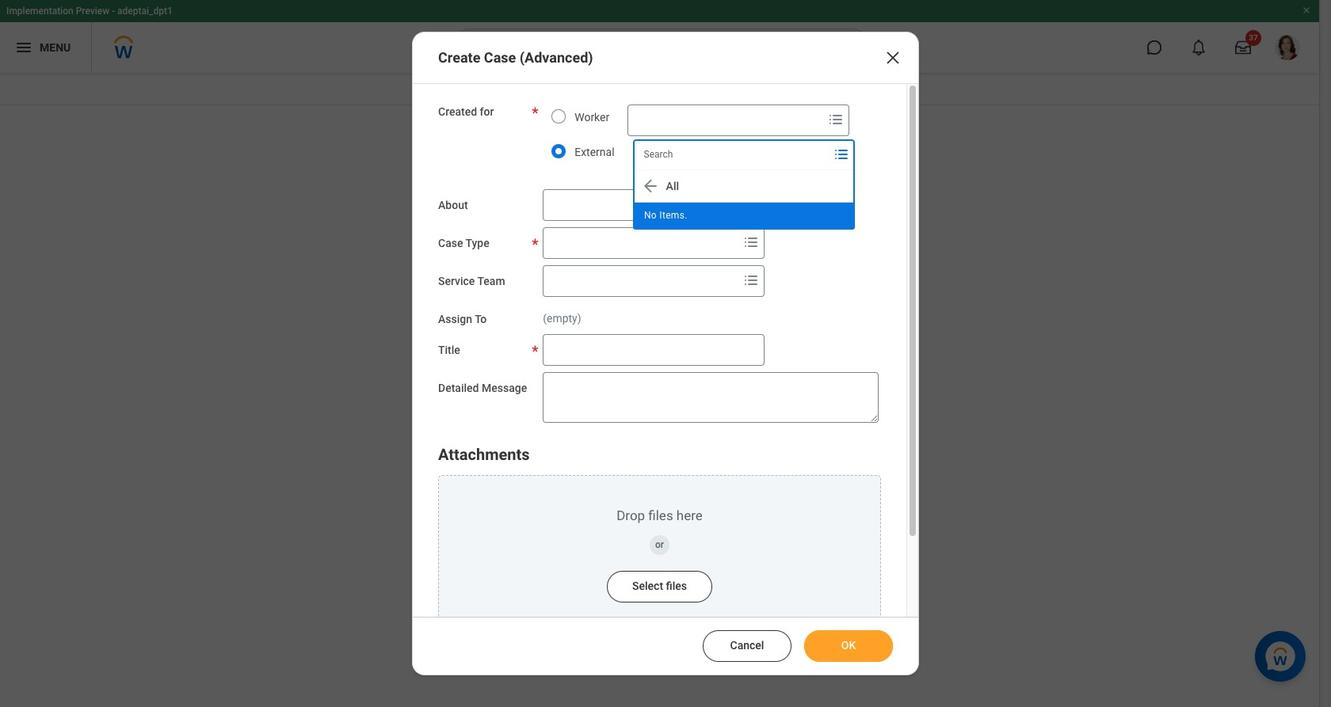 Task type: vqa. For each thing, say whether or not it's contained in the screenshot.
Select files
yes



Task type: locate. For each thing, give the bounding box(es) containing it.
or
[[655, 540, 664, 551]]

external
[[575, 146, 615, 159]]

0 vertical spatial case
[[484, 49, 516, 66]]

case right create at the left top of the page
[[484, 49, 516, 66]]

created
[[438, 105, 477, 118]]

prompts image for created for
[[742, 195, 761, 214]]

assign to
[[438, 313, 487, 326]]

0 horizontal spatial case
[[438, 237, 463, 250]]

-
[[112, 6, 115, 17]]

Title text field
[[543, 334, 765, 366]]

Service Team field
[[544, 267, 739, 296]]

0 horizontal spatial prompts image
[[742, 233, 761, 252]]

attachments region
[[438, 442, 881, 635]]

1 vertical spatial prompts image
[[742, 195, 761, 214]]

created for
[[438, 105, 494, 118]]

attachments
[[438, 445, 530, 464]]

prompts image
[[827, 110, 846, 129], [742, 233, 761, 252]]

profile logan mcneil element
[[1266, 30, 1310, 65]]

about
[[438, 199, 468, 212]]

notifications large image
[[1191, 40, 1207, 55]]

1 horizontal spatial case
[[484, 49, 516, 66]]

0 vertical spatial prompts image
[[827, 110, 846, 129]]

0 vertical spatial prompts image
[[832, 145, 851, 164]]

1 vertical spatial prompts image
[[742, 233, 761, 252]]

1 vertical spatial case
[[438, 237, 463, 250]]

prompts image
[[832, 145, 851, 164], [742, 195, 761, 214], [742, 271, 761, 290]]

title
[[438, 344, 460, 356]]

detailed message
[[438, 382, 527, 395]]

case type
[[438, 237, 490, 250]]

case
[[484, 49, 516, 66], [438, 237, 463, 250]]

(advanced)
[[520, 49, 593, 66]]

implementation preview -   adeptai_dpt1 banner
[[0, 0, 1320, 73]]

close environment banner image
[[1302, 6, 1312, 15]]

case left type
[[438, 237, 463, 250]]

select files button
[[607, 571, 713, 603]]

main content
[[0, 73, 1320, 149]]

Detailed Message text field
[[543, 372, 879, 423]]

items.
[[659, 210, 687, 221]]

1 horizontal spatial prompts image
[[827, 110, 846, 129]]

prompts image for worker
[[827, 110, 846, 129]]

inbox large image
[[1236, 40, 1252, 55]]

to
[[475, 313, 487, 326]]

select
[[633, 580, 663, 593]]

arrow left image
[[641, 177, 660, 196]]

no
[[644, 210, 657, 221]]

no items.
[[644, 210, 687, 221]]

service team
[[438, 275, 505, 288]]

prompts image for case type
[[742, 233, 761, 252]]

2 vertical spatial prompts image
[[742, 271, 761, 290]]



Task type: describe. For each thing, give the bounding box(es) containing it.
team
[[477, 275, 505, 288]]

Worker field
[[629, 106, 824, 135]]

worker
[[575, 111, 610, 124]]

select files
[[633, 580, 687, 593]]

x image
[[884, 48, 903, 67]]

message
[[482, 382, 527, 395]]

files
[[666, 580, 687, 593]]

prompts image for worker
[[832, 145, 851, 164]]

Case Type field
[[544, 229, 739, 258]]

create case (advanced)
[[438, 49, 593, 66]]

ok
[[842, 640, 856, 652]]

About field
[[544, 191, 739, 220]]

search image
[[465, 38, 484, 57]]

all
[[666, 180, 679, 192]]

(empty)
[[543, 312, 581, 325]]

service
[[438, 275, 475, 288]]

External field
[[634, 140, 829, 169]]

adeptai_dpt1
[[117, 6, 173, 17]]

assign
[[438, 313, 472, 326]]

cancel button
[[703, 631, 792, 663]]

ok button
[[805, 631, 893, 663]]

cancel
[[730, 640, 764, 652]]

implementation preview -   adeptai_dpt1
[[6, 6, 173, 17]]

preview
[[76, 6, 110, 17]]

detailed
[[438, 382, 479, 395]]

create case (advanced) dialog
[[412, 32, 919, 708]]

for
[[480, 105, 494, 118]]

type
[[466, 237, 490, 250]]

create
[[438, 49, 481, 66]]

implementation
[[6, 6, 73, 17]]



